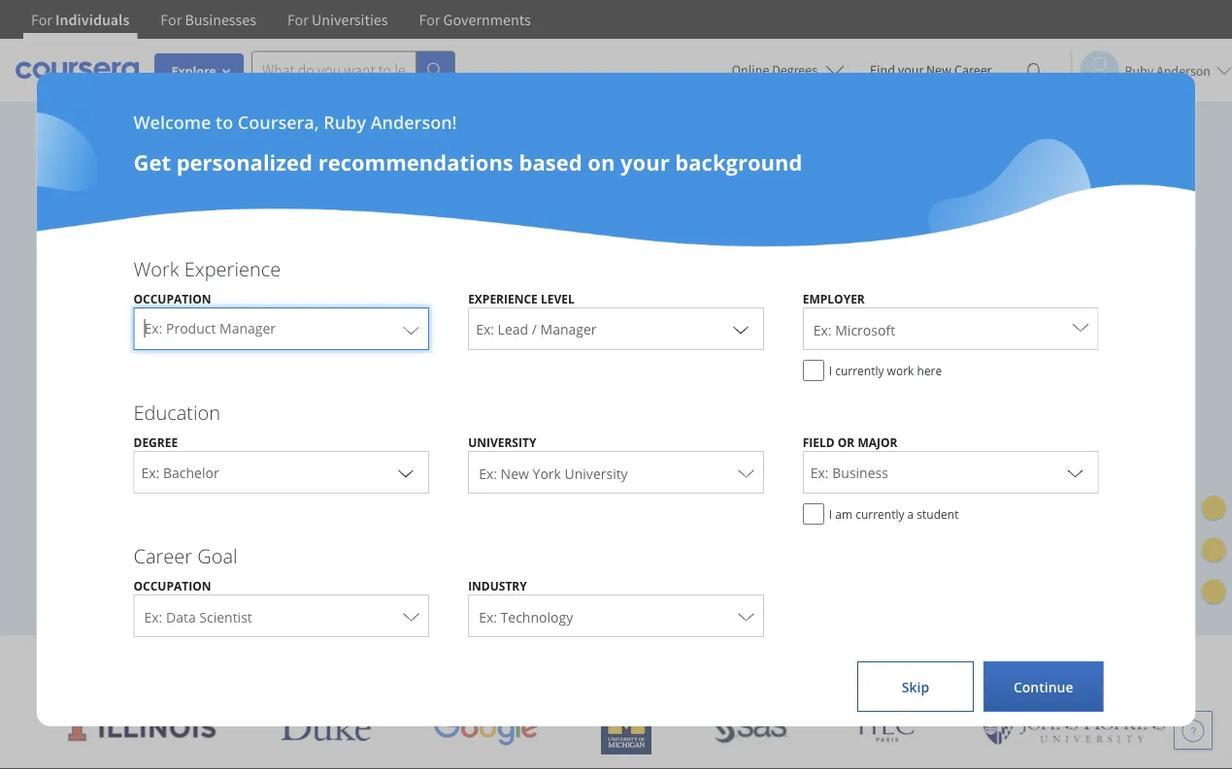 Task type: describe. For each thing, give the bounding box(es) containing it.
based
[[519, 148, 582, 177]]

occupation for career
[[133, 578, 211, 594]]

johns hopkins university image
[[981, 711, 1165, 747]]

scientist
[[199, 608, 252, 627]]

coursera plus image
[[53, 182, 348, 211]]

start 7-day free trial
[[84, 480, 225, 499]]

skip button
[[857, 662, 974, 713]]

1 horizontal spatial new
[[926, 61, 952, 79]]

i for work experience
[[829, 363, 832, 379]]

on inside "unlimited access to 7,000+ world-class courses, hands-on projects, and job-ready certificate programs—all included in your subscription"
[[597, 273, 623, 302]]

for for businesses
[[161, 10, 182, 29]]

universities
[[499, 651, 623, 683]]

in
[[629, 307, 647, 336]]

7,000+
[[252, 273, 318, 302]]

ex: technology
[[479, 608, 573, 627]]

plus
[[959, 651, 1005, 683]]

and inside "unlimited access to 7,000+ world-class courses, hands-on projects, and job-ready certificate programs—all included in your subscription"
[[144, 307, 182, 336]]

help center image
[[1182, 719, 1205, 743]]

ex: for ex: product manager
[[144, 319, 162, 338]]

get
[[133, 148, 171, 177]]

for individuals
[[31, 10, 129, 29]]

programs—all
[[391, 307, 532, 336]]

/month,
[[76, 435, 131, 454]]

your inside the onboardingmodal dialog
[[620, 148, 670, 177]]

free
[[162, 480, 191, 499]]

degree
[[133, 434, 178, 450]]

york
[[533, 465, 561, 483]]

hec paris image
[[850, 709, 918, 749]]

start 7-day free trial button
[[53, 466, 256, 513]]

governments
[[443, 10, 531, 29]]

unlimited
[[53, 273, 150, 302]]

1 vertical spatial and
[[629, 651, 671, 683]]

show notifications image
[[1022, 63, 1045, 86]]

universities
[[312, 10, 388, 29]]

coursera,
[[238, 110, 319, 134]]

chevron down image for degree
[[394, 461, 418, 484]]

7-
[[121, 480, 134, 499]]

a
[[907, 506, 914, 522]]

find your new career link
[[860, 58, 1001, 83]]

university of illinois at urbana-champaign image
[[67, 713, 218, 744]]

field or major
[[803, 434, 897, 450]]

google image
[[433, 711, 538, 747]]

work
[[887, 363, 914, 379]]

with
[[801, 651, 848, 683]]

for businesses
[[161, 10, 256, 29]]

ruby
[[324, 110, 366, 134]]

ex: for ex: technology
[[479, 608, 497, 627]]

currently inside work experience element
[[835, 363, 884, 379]]

ex: microsoft
[[813, 321, 895, 339]]

manager
[[219, 319, 276, 338]]

level
[[541, 291, 575, 307]]

career goal
[[133, 543, 237, 569]]

i currently work here
[[829, 363, 942, 379]]

for for governments
[[419, 10, 440, 29]]

anderson!
[[371, 110, 457, 134]]

to inside "unlimited access to 7,000+ world-class courses, hands-on projects, and job-ready certificate programs—all included in your subscription"
[[226, 273, 246, 302]]

on inside dialog
[[588, 148, 615, 177]]

find
[[870, 61, 895, 79]]

class
[[387, 273, 435, 302]]

student
[[917, 506, 959, 522]]

world-
[[324, 273, 387, 302]]

technology
[[501, 608, 573, 627]]

ex: for ex: data scientist
[[144, 608, 162, 627]]

projects,
[[53, 307, 138, 336]]

chevron down image for field or major
[[1063, 461, 1087, 484]]

work
[[133, 255, 179, 282]]

access
[[156, 273, 220, 302]]

start
[[84, 480, 118, 499]]

ready
[[226, 307, 282, 336]]

goal
[[197, 543, 237, 569]]

get personalized recommendations based on your background
[[133, 148, 802, 177]]

field
[[803, 434, 835, 450]]

microsoft
[[835, 321, 895, 339]]

continue
[[1014, 678, 1073, 697]]

unlimited access to 7,000+ world-class courses, hands-on projects, and job-ready certificate programs—all included in your subscription
[[53, 273, 647, 370]]

hands-
[[529, 273, 597, 302]]

major
[[858, 434, 897, 450]]

work experience element
[[114, 255, 1118, 391]]

businesses
[[185, 10, 256, 29]]



Task type: vqa. For each thing, say whether or not it's contained in the screenshot.
"Get personalized recommendations based on your background"
yes



Task type: locate. For each thing, give the bounding box(es) containing it.
ex: left york
[[479, 465, 497, 483]]

education element
[[114, 399, 1118, 535]]

courses,
[[441, 273, 523, 302]]

i am currently a student
[[829, 506, 959, 522]]

welcome to coursera, ruby anderson!
[[133, 110, 457, 134]]

i right by checking this box, i am confirming that the employer listed above is my current employer. 'checkbox'
[[829, 363, 832, 379]]

ex: up subscription
[[144, 319, 162, 338]]

None search field
[[251, 51, 455, 90]]

for for individuals
[[31, 10, 52, 29]]

education
[[133, 399, 220, 426]]

2 i from the top
[[829, 506, 832, 522]]

your left background
[[620, 148, 670, 177]]

trial
[[194, 480, 225, 499]]

1 vertical spatial university
[[565, 465, 628, 483]]

occupation down work at the left top of page
[[133, 291, 211, 307]]

experience left 'level'
[[468, 291, 538, 307]]

here
[[917, 363, 942, 379]]

background
[[675, 148, 802, 177]]

0 horizontal spatial new
[[501, 465, 529, 483]]

1 for from the left
[[31, 10, 52, 29]]

subscription
[[104, 341, 227, 370]]

1 chevron down image from the left
[[394, 461, 418, 484]]

on right based
[[588, 148, 615, 177]]

on
[[588, 148, 615, 177], [597, 273, 623, 302]]

onboardingmodal dialog
[[0, 0, 1232, 770]]

I am currently a student checkbox
[[803, 504, 824, 525]]

2 occupation from the top
[[133, 578, 211, 594]]

1 vertical spatial experience
[[468, 291, 538, 307]]

data
[[166, 608, 196, 627]]

for left individuals
[[31, 10, 52, 29]]

0 vertical spatial on
[[588, 148, 615, 177]]

employer
[[803, 291, 865, 307]]

0 vertical spatial your
[[898, 61, 924, 79]]

university right york
[[565, 465, 628, 483]]

4 for from the left
[[419, 10, 440, 29]]

ex: left data
[[144, 608, 162, 627]]

1 vertical spatial your
[[620, 148, 670, 177]]

ex: for ex: new york university
[[479, 465, 497, 483]]

to up ready
[[226, 273, 246, 302]]

chevron down image
[[394, 461, 418, 484], [1063, 461, 1087, 484]]

for
[[31, 10, 52, 29], [161, 10, 182, 29], [287, 10, 309, 29], [419, 10, 440, 29]]

anytime
[[182, 435, 238, 454]]

new inside education element
[[501, 465, 529, 483]]

ex: data scientist
[[144, 608, 252, 627]]

sas image
[[714, 713, 788, 744]]

career goal element
[[114, 543, 1118, 648]]

i for education
[[829, 506, 832, 522]]

find your new career
[[870, 61, 992, 79]]

and up subscription
[[144, 307, 182, 336]]

2 chevron down image from the left
[[1063, 461, 1087, 484]]

for for universities
[[287, 10, 309, 29]]

1 horizontal spatial experience
[[468, 291, 538, 307]]

new right find
[[926, 61, 952, 79]]

product
[[166, 319, 216, 338]]

duke university image
[[281, 711, 370, 742]]

1 horizontal spatial university
[[565, 465, 628, 483]]

1 vertical spatial on
[[597, 273, 623, 302]]

certificate
[[288, 307, 386, 336]]

2 vertical spatial your
[[53, 341, 98, 370]]

ex:
[[144, 319, 162, 338], [813, 321, 832, 339], [479, 465, 497, 483], [144, 608, 162, 627], [479, 608, 497, 627]]

0 vertical spatial to
[[216, 110, 233, 134]]

continue button
[[983, 662, 1103, 713]]

individuals
[[55, 10, 129, 29]]

currently inside education element
[[855, 506, 904, 522]]

2 for from the left
[[161, 10, 182, 29]]

1 vertical spatial currently
[[855, 506, 904, 522]]

currently
[[835, 363, 884, 379], [855, 506, 904, 522]]

and up university of michigan image
[[629, 651, 671, 683]]

0 horizontal spatial your
[[53, 341, 98, 370]]

for universities
[[287, 10, 388, 29]]

chevron down image
[[729, 317, 752, 341]]

1 horizontal spatial and
[[629, 651, 671, 683]]

0 vertical spatial and
[[144, 307, 182, 336]]

ex: inside education element
[[479, 465, 497, 483]]

0 vertical spatial experience
[[184, 255, 281, 282]]

to
[[216, 110, 233, 134], [226, 273, 246, 302]]

0 vertical spatial i
[[829, 363, 832, 379]]

university
[[468, 434, 536, 450], [565, 465, 628, 483]]

for left governments
[[419, 10, 440, 29]]

0 vertical spatial currently
[[835, 363, 884, 379]]

job-
[[187, 307, 226, 336]]

and
[[144, 307, 182, 336], [629, 651, 671, 683]]

your down projects,
[[53, 341, 98, 370]]

1 vertical spatial to
[[226, 273, 246, 302]]

companies
[[677, 651, 795, 683]]

on up included
[[597, 273, 623, 302]]

am
[[835, 506, 852, 522]]

ex: new york university
[[479, 465, 628, 483]]

0 horizontal spatial university
[[468, 434, 536, 450]]

to inside the onboardingmodal dialog
[[216, 110, 233, 134]]

experience
[[184, 255, 281, 282], [468, 291, 538, 307]]

leading universities and companies with coursera plus
[[408, 651, 1005, 683]]

1 occupation from the top
[[133, 291, 211, 307]]

experience level
[[468, 291, 575, 307]]

experience up ready
[[184, 255, 281, 282]]

your right find
[[898, 61, 924, 79]]

occupation inside work experience element
[[133, 291, 211, 307]]

i
[[829, 363, 832, 379], [829, 506, 832, 522]]

0 horizontal spatial experience
[[184, 255, 281, 282]]

2 horizontal spatial your
[[898, 61, 924, 79]]

university up york
[[468, 434, 536, 450]]

new
[[926, 61, 952, 79], [501, 465, 529, 483]]

0 horizontal spatial chevron down image
[[394, 461, 418, 484]]

for left "universities"
[[287, 10, 309, 29]]

career left goal
[[133, 543, 192, 569]]

occupation for work
[[133, 291, 211, 307]]

personalized
[[176, 148, 313, 177]]

1 vertical spatial i
[[829, 506, 832, 522]]

your inside "unlimited access to 7,000+ world-class courses, hands-on projects, and job-ready certificate programs—all included in your subscription"
[[53, 341, 98, 370]]

0 vertical spatial new
[[926, 61, 952, 79]]

1 i from the top
[[829, 363, 832, 379]]

1 vertical spatial career
[[133, 543, 192, 569]]

industry
[[468, 578, 527, 594]]

work experience
[[133, 255, 281, 282]]

0 vertical spatial university
[[468, 434, 536, 450]]

welcome
[[133, 110, 211, 134]]

or
[[838, 434, 855, 450]]

ex: down industry
[[479, 608, 497, 627]]

banner navigation
[[16, 0, 546, 39]]

university of michigan image
[[601, 702, 651, 755]]

1 vertical spatial new
[[501, 465, 529, 483]]

ex: for ex: microsoft
[[813, 321, 832, 339]]

1 horizontal spatial your
[[620, 148, 670, 177]]

0 horizontal spatial career
[[133, 543, 192, 569]]

ex: product manager
[[144, 319, 276, 338]]

for governments
[[419, 10, 531, 29]]

0 vertical spatial career
[[954, 61, 992, 79]]

occupation up data
[[133, 578, 211, 594]]

recommendations
[[318, 148, 513, 177]]

for left businesses
[[161, 10, 182, 29]]

/month, cancel anytime
[[76, 435, 238, 454]]

new left york
[[501, 465, 529, 483]]

1 horizontal spatial chevron down image
[[1063, 461, 1087, 484]]

your
[[898, 61, 924, 79], [620, 148, 670, 177], [53, 341, 98, 370]]

skip
[[902, 678, 929, 697]]

currently down ex: microsoft
[[835, 363, 884, 379]]

career left show notifications icon
[[954, 61, 992, 79]]

i left am on the bottom right
[[829, 506, 832, 522]]

coursera image
[[16, 55, 139, 86]]

currently left a
[[855, 506, 904, 522]]

coursera
[[854, 651, 953, 683]]

leading
[[414, 651, 493, 683]]

included
[[538, 307, 623, 336]]

cancel
[[135, 435, 178, 454]]

to up personalized
[[216, 110, 233, 134]]

occupation inside career goal element
[[133, 578, 211, 594]]

I currently work here checkbox
[[803, 360, 824, 382]]

0 horizontal spatial and
[[144, 307, 182, 336]]

career
[[954, 61, 992, 79], [133, 543, 192, 569]]

1 vertical spatial occupation
[[133, 578, 211, 594]]

day
[[134, 480, 159, 499]]

1 horizontal spatial career
[[954, 61, 992, 79]]

3 for from the left
[[287, 10, 309, 29]]

career inside the onboardingmodal dialog
[[133, 543, 192, 569]]

0 vertical spatial occupation
[[133, 291, 211, 307]]

ex: down employer
[[813, 321, 832, 339]]



